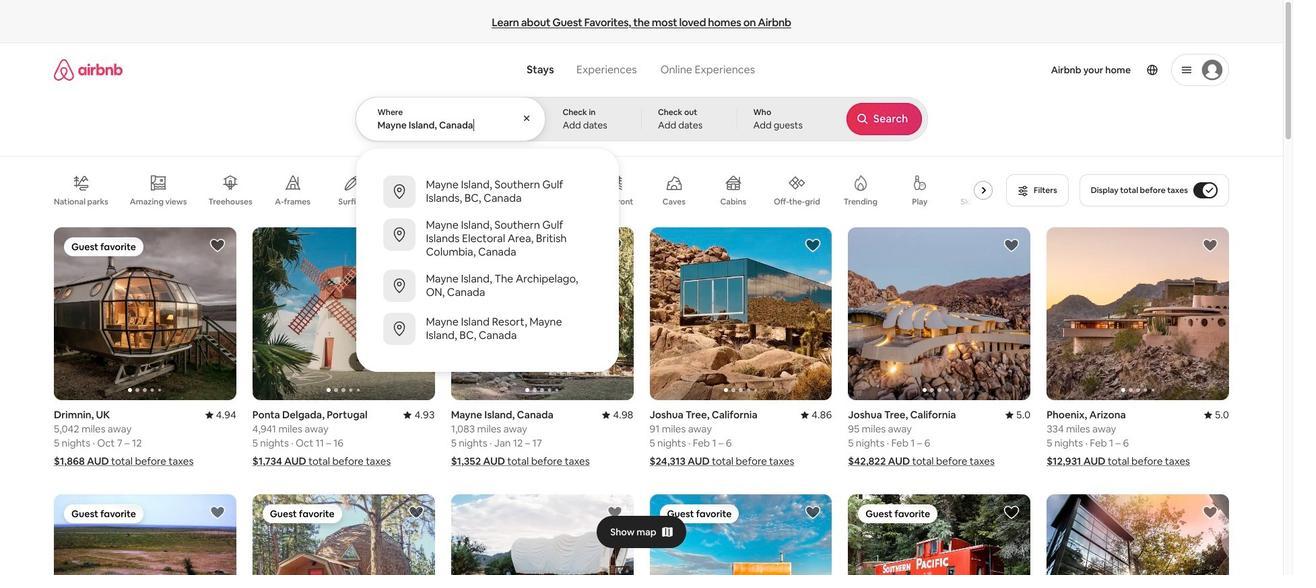 Task type: vqa. For each thing, say whether or not it's contained in the screenshot.
today's payment this place is $3,226.28 a month on average.
no



Task type: describe. For each thing, give the bounding box(es) containing it.
4.93 out of 5 average rating image
[[404, 409, 435, 422]]

4.86 out of 5 average rating image
[[801, 409, 832, 422]]

5.0 out of 5 average rating image
[[1006, 409, 1031, 422]]

add to wishlist: roswell, new mexico image
[[209, 505, 226, 522]]

add to wishlist: page, arizona image
[[805, 505, 821, 522]]

what can we help you find? tab list
[[516, 55, 649, 85]]

5.0 out of 5 average rating image
[[1204, 409, 1229, 422]]

add to wishlist: phoenix, arizona image
[[1202, 238, 1219, 254]]

add to wishlist: ponta delgada, portugal image
[[408, 238, 424, 254]]

search suggestions list box
[[356, 160, 619, 362]]

add to wishlist: los angeles, california image
[[1202, 505, 1219, 522]]

4 option from the top
[[356, 308, 619, 351]]

3 option from the top
[[356, 265, 619, 308]]

Search destinations search field
[[378, 119, 524, 131]]



Task type: locate. For each thing, give the bounding box(es) containing it.
4.98 out of 5 average rating image
[[602, 409, 634, 422]]

tab panel
[[355, 97, 928, 373]]

add to wishlist: joshua tree, california image
[[805, 238, 821, 254], [1004, 238, 1020, 254]]

1 option from the top
[[356, 170, 619, 214]]

group
[[54, 164, 998, 217], [54, 228, 236, 401], [252, 228, 435, 401], [451, 228, 634, 401], [650, 228, 832, 401], [848, 228, 1213, 401], [1047, 228, 1229, 401], [54, 495, 236, 576], [252, 495, 435, 576], [451, 495, 634, 576], [650, 495, 832, 576], [848, 495, 1031, 576], [1047, 495, 1229, 576]]

add to wishlist: cupertino, california image
[[1004, 505, 1020, 522]]

4.94 out of 5 average rating image
[[205, 409, 236, 422]]

2 add to wishlist: joshua tree, california image from the left
[[1004, 238, 1020, 254]]

None search field
[[355, 43, 928, 373]]

add to wishlist: mayne island, canada image
[[607, 238, 623, 254]]

add to wishlist: drimnin, uk image
[[209, 238, 226, 254]]

1 add to wishlist: joshua tree, california image from the left
[[805, 238, 821, 254]]

profile element
[[776, 43, 1229, 97]]

add to wishlist: bend, oregon image
[[408, 505, 424, 522]]

option
[[356, 170, 619, 214], [356, 214, 619, 265], [356, 265, 619, 308], [356, 308, 619, 351]]

add to wishlist: joshua tree, california image for 4.86 out of 5 average rating image
[[805, 238, 821, 254]]

1 horizontal spatial add to wishlist: joshua tree, california image
[[1004, 238, 1020, 254]]

2 option from the top
[[356, 214, 619, 265]]

add to wishlist: joshua tree, california image for 5.0 out of 5 average rating image
[[1004, 238, 1020, 254]]

0 horizontal spatial add to wishlist: joshua tree, california image
[[805, 238, 821, 254]]

add to wishlist: sandy valley, nevada image
[[607, 505, 623, 522]]



